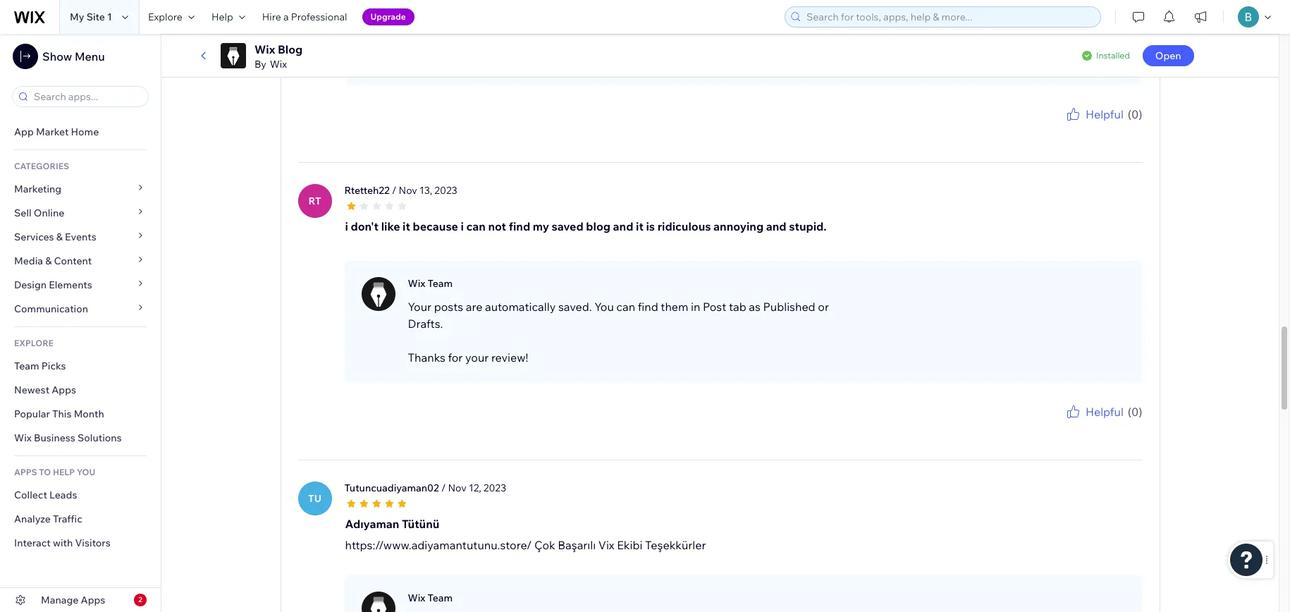 Task type: describe. For each thing, give the bounding box(es) containing it.
helpful for second 'helpful' button from the top
[[1086, 404, 1124, 419]]

wix down upgrade button
[[408, 30, 425, 43]]

interact with visitors
[[14, 537, 111, 549]]

because
[[413, 219, 458, 233]]

my
[[70, 11, 84, 23]]

13,
[[420, 184, 432, 196]]

you for second 'helpful' button from the top
[[1057, 420, 1071, 431]]

not
[[488, 219, 506, 233]]

as
[[749, 299, 761, 313]]

tutuncuadiyaman02
[[344, 481, 439, 494]]

wix down https://www.adiyamantutunu.store/
[[408, 591, 425, 604]]

hire a professional
[[262, 11, 347, 23]]

marketing
[[14, 183, 61, 195]]

wix business solutions
[[14, 432, 122, 444]]

design elements
[[14, 279, 92, 291]]

1 and from the left
[[613, 219, 633, 233]]

wix blog by wix
[[255, 42, 303, 71]]

rt
[[308, 194, 321, 207]]

my site 1
[[70, 11, 112, 23]]

blog
[[586, 219, 611, 233]]

thank you for your feedback for second 'helpful' button from the top
[[1031, 420, 1143, 431]]

show
[[42, 49, 72, 63]]

tab
[[729, 299, 746, 313]]

3 wix team from the top
[[408, 591, 453, 604]]

don't
[[351, 219, 379, 233]]

media & content
[[14, 255, 92, 267]]

open
[[1156, 49, 1182, 62]]

interact with visitors link
[[0, 531, 161, 555]]

review!
[[491, 350, 528, 364]]

collect leads
[[14, 489, 77, 501]]

rtetteh22
[[344, 184, 390, 196]]

events
[[65, 231, 96, 243]]

team inside sidebar element
[[14, 360, 39, 372]]

popular this month
[[14, 408, 104, 420]]

saved
[[552, 219, 584, 233]]

is
[[646, 219, 655, 233]]

12,
[[469, 481, 481, 494]]

collect
[[14, 489, 47, 501]]

services
[[14, 231, 54, 243]]

helpful for second 'helpful' button from the bottom
[[1086, 107, 1124, 121]]

professional
[[291, 11, 347, 23]]

sell online
[[14, 207, 64, 219]]

media & content link
[[0, 249, 161, 273]]

for for second 'helpful' button from the top
[[1073, 420, 1084, 431]]

feedback for second 'helpful' button from the bottom
[[1106, 122, 1143, 133]]

& for events
[[56, 231, 63, 243]]

site
[[86, 11, 105, 23]]

/ for / nov 12, 2023
[[441, 481, 446, 494]]

https://www.adiyamantutunu.store/
[[345, 538, 532, 552]]

team picks link
[[0, 354, 161, 378]]

(0) for second 'helpful' button from the bottom
[[1128, 107, 1143, 121]]

wix business solutions link
[[0, 426, 161, 450]]

newest apps link
[[0, 378, 161, 402]]

visitors
[[75, 537, 111, 549]]

like
[[381, 219, 400, 233]]

with
[[53, 537, 73, 549]]

teşekkürler
[[645, 538, 706, 552]]

w i image for rtetteh22
[[361, 277, 395, 311]]

sell online link
[[0, 201, 161, 225]]

2023 for tutuncuadiyaman02 / nov 12, 2023
[[484, 481, 506, 494]]

your
[[408, 299, 432, 313]]

home
[[71, 126, 99, 138]]

hire a professional link
[[254, 0, 356, 34]]

annoying
[[714, 219, 764, 233]]

to
[[39, 467, 51, 477]]

online
[[34, 207, 64, 219]]

market
[[36, 126, 69, 138]]

published
[[763, 299, 816, 313]]

month
[[74, 408, 104, 420]]

you
[[77, 467, 95, 477]]

apps
[[14, 467, 37, 477]]

ekibi
[[617, 538, 643, 552]]

team picks
[[14, 360, 66, 372]]

wix right by at the top left
[[270, 58, 287, 71]]

content
[[54, 255, 92, 267]]

media
[[14, 255, 43, 267]]

adıyaman tütünü https://www.adiyamantutunu.store/ çok başarılı vix ekibi teşekkürler
[[345, 517, 706, 552]]

2 it from the left
[[636, 219, 644, 233]]

picks
[[41, 360, 66, 372]]

services & events
[[14, 231, 96, 243]]

1 wix team from the top
[[408, 30, 453, 43]]

analyze
[[14, 513, 51, 525]]

are
[[466, 299, 483, 313]]

communication
[[14, 302, 90, 315]]

nov for 13,
[[399, 184, 417, 196]]

başarılı
[[558, 538, 596, 552]]

traffic
[[53, 513, 82, 525]]

popular this month link
[[0, 402, 161, 426]]

rtetteh22 / nov 13, 2023
[[344, 184, 457, 196]]

posts
[[434, 299, 463, 313]]

2 wix team from the top
[[408, 277, 453, 290]]

2
[[138, 595, 142, 604]]

sidebar element
[[0, 34, 161, 612]]

tütünü
[[402, 517, 440, 531]]

Search for tools, apps, help & more... field
[[802, 7, 1096, 27]]

find inside your posts are automatically saved. you can find them in post tab as published or drafts. thanks for your review!
[[638, 299, 658, 313]]

show menu button
[[13, 44, 105, 69]]

stupid.
[[789, 219, 827, 233]]

can for i
[[466, 219, 486, 233]]

2023 for rtetteh22 / nov 13, 2023
[[435, 184, 457, 196]]



Task type: locate. For each thing, give the bounding box(es) containing it.
it right like on the left top
[[403, 219, 410, 233]]

your for second 'helpful' button from the top
[[1086, 420, 1104, 431]]

1 horizontal spatial i
[[461, 219, 464, 233]]

1 vertical spatial w i image
[[361, 277, 395, 311]]

business
[[34, 432, 75, 444]]

it left the is
[[636, 219, 644, 233]]

0 vertical spatial w i image
[[361, 30, 395, 64]]

wix team up your
[[408, 277, 453, 290]]

0 horizontal spatial can
[[466, 219, 486, 233]]

1 vertical spatial thank
[[1031, 420, 1055, 431]]

1 you from the top
[[1057, 122, 1071, 133]]

wix
[[408, 30, 425, 43], [255, 42, 275, 56], [270, 58, 287, 71], [408, 277, 425, 290], [14, 432, 32, 444], [408, 591, 425, 604]]

w i image for tutuncuadiyaman02
[[361, 591, 395, 612]]

2 you from the top
[[1057, 420, 1071, 431]]

wix inside sidebar element
[[14, 432, 32, 444]]

0 vertical spatial (0)
[[1128, 107, 1143, 121]]

0 horizontal spatial /
[[392, 184, 397, 196]]

1 horizontal spatial it
[[636, 219, 644, 233]]

apps to help you
[[14, 467, 95, 477]]

nov for 12,
[[448, 481, 467, 494]]

sell
[[14, 207, 31, 219]]

you for second 'helpful' button from the bottom
[[1057, 122, 1071, 133]]

help
[[53, 467, 75, 477]]

0 horizontal spatial 2023
[[435, 184, 457, 196]]

1 horizontal spatial &
[[56, 231, 63, 243]]

1 vertical spatial nov
[[448, 481, 467, 494]]

1 vertical spatial (0)
[[1128, 404, 1143, 419]]

drafts.
[[408, 316, 443, 330]]

or
[[818, 299, 829, 313]]

open button
[[1143, 45, 1194, 66]]

&
[[56, 231, 63, 243], [45, 255, 52, 267]]

explore
[[14, 338, 54, 348]]

0 vertical spatial thank
[[1031, 122, 1055, 133]]

and right blog
[[613, 219, 633, 233]]

for for second 'helpful' button from the bottom
[[1073, 122, 1084, 133]]

(0)
[[1128, 107, 1143, 121], [1128, 404, 1143, 419]]

apps
[[52, 384, 76, 396], [81, 594, 105, 606]]

1 vertical spatial for
[[448, 350, 463, 364]]

my
[[533, 219, 549, 233]]

thank for second 'helpful' button from the top
[[1031, 420, 1055, 431]]

0 vertical spatial can
[[466, 219, 486, 233]]

feedback for second 'helpful' button from the top
[[1106, 420, 1143, 431]]

wix team
[[408, 30, 453, 43], [408, 277, 453, 290], [408, 591, 453, 604]]

categories
[[14, 161, 69, 171]]

1
[[107, 11, 112, 23]]

0 vertical spatial 2023
[[435, 184, 457, 196]]

i left don't
[[345, 219, 348, 233]]

upgrade
[[371, 11, 406, 22]]

this
[[52, 408, 72, 420]]

you
[[595, 299, 614, 313]]

1 it from the left
[[403, 219, 410, 233]]

2 vertical spatial for
[[1073, 420, 1084, 431]]

find left my
[[509, 219, 530, 233]]

can left not
[[466, 219, 486, 233]]

1 vertical spatial helpful
[[1086, 404, 1124, 419]]

show menu
[[42, 49, 105, 63]]

helpful
[[1086, 107, 1124, 121], [1086, 404, 1124, 419]]

help button
[[203, 0, 254, 34]]

marketing link
[[0, 177, 161, 201]]

apps right manage
[[81, 594, 105, 606]]

thank you for your feedback for second 'helpful' button from the bottom
[[1031, 122, 1143, 133]]

2 feedback from the top
[[1106, 420, 1143, 431]]

1 thank from the top
[[1031, 122, 1055, 133]]

can inside your posts are automatically saved. you can find them in post tab as published or drafts. thanks for your review!
[[616, 299, 635, 313]]

app
[[14, 126, 34, 138]]

1 helpful from the top
[[1086, 107, 1124, 121]]

for
[[1073, 122, 1084, 133], [448, 350, 463, 364], [1073, 420, 1084, 431]]

design
[[14, 279, 47, 291]]

your
[[1086, 122, 1104, 133], [465, 350, 489, 364], [1086, 420, 1104, 431]]

apps for newest apps
[[52, 384, 76, 396]]

1 feedback from the top
[[1106, 122, 1143, 133]]

2 vertical spatial wix team
[[408, 591, 453, 604]]

app market home
[[14, 126, 99, 138]]

menu
[[75, 49, 105, 63]]

/ left 12,
[[441, 481, 446, 494]]

0 vertical spatial your
[[1086, 122, 1104, 133]]

w i image
[[361, 30, 395, 64], [361, 277, 395, 311], [361, 591, 395, 612]]

help
[[211, 11, 233, 23]]

0 vertical spatial find
[[509, 219, 530, 233]]

your for second 'helpful' button from the bottom
[[1086, 122, 1104, 133]]

installed
[[1096, 50, 1130, 61]]

& inside "media & content" link
[[45, 255, 52, 267]]

0 vertical spatial &
[[56, 231, 63, 243]]

2 vertical spatial your
[[1086, 420, 1104, 431]]

0 horizontal spatial nov
[[399, 184, 417, 196]]

0 vertical spatial wix team
[[408, 30, 453, 43]]

blog
[[278, 42, 303, 56]]

2 helpful button from the top
[[1065, 403, 1124, 420]]

1 thank you for your feedback from the top
[[1031, 122, 1143, 133]]

0 vertical spatial helpful
[[1086, 107, 1124, 121]]

app market home link
[[0, 120, 161, 144]]

1 i from the left
[[345, 219, 348, 233]]

1 vertical spatial apps
[[81, 594, 105, 606]]

can for you
[[616, 299, 635, 313]]

0 vertical spatial nov
[[399, 184, 417, 196]]

find left them
[[638, 299, 658, 313]]

2023
[[435, 184, 457, 196], [484, 481, 506, 494]]

automatically
[[485, 299, 556, 313]]

for inside your posts are automatically saved. you can find them in post tab as published or drafts. thanks for your review!
[[448, 350, 463, 364]]

1 (0) from the top
[[1128, 107, 1143, 121]]

2 vertical spatial w i image
[[361, 591, 395, 612]]

2 helpful from the top
[[1086, 404, 1124, 419]]

find
[[509, 219, 530, 233], [638, 299, 658, 313]]

0 vertical spatial feedback
[[1106, 122, 1143, 133]]

2023 right 13,
[[435, 184, 457, 196]]

2 thank you for your feedback from the top
[[1031, 420, 1143, 431]]

Search apps... field
[[30, 87, 144, 106]]

ridiculous
[[658, 219, 711, 233]]

popular
[[14, 408, 50, 420]]

/ right rtetteh22 at the top of page
[[392, 184, 397, 196]]

& left events
[[56, 231, 63, 243]]

thank
[[1031, 122, 1055, 133], [1031, 420, 1055, 431]]

2 w i image from the top
[[361, 277, 395, 311]]

& inside services & events link
[[56, 231, 63, 243]]

a
[[283, 11, 289, 23]]

0 vertical spatial /
[[392, 184, 397, 196]]

1 horizontal spatial /
[[441, 481, 446, 494]]

2 (0) from the top
[[1128, 404, 1143, 419]]

apps for manage apps
[[81, 594, 105, 606]]

nov
[[399, 184, 417, 196], [448, 481, 467, 494]]

team
[[428, 30, 453, 43], [428, 277, 453, 290], [14, 360, 39, 372], [428, 591, 453, 604]]

wix team down https://www.adiyamantutunu.store/
[[408, 591, 453, 604]]

manage
[[41, 594, 79, 606]]

them
[[661, 299, 689, 313]]

wix team down upgrade button
[[408, 30, 453, 43]]

0 horizontal spatial i
[[345, 219, 348, 233]]

thank you for your feedback
[[1031, 122, 1143, 133], [1031, 420, 1143, 431]]

post
[[703, 299, 726, 313]]

and left stupid.
[[766, 219, 787, 233]]

0 vertical spatial you
[[1057, 122, 1071, 133]]

i right the because
[[461, 219, 464, 233]]

/ for / nov 13, 2023
[[392, 184, 397, 196]]

wix blog logo image
[[221, 43, 246, 68]]

1 horizontal spatial can
[[616, 299, 635, 313]]

0 horizontal spatial &
[[45, 255, 52, 267]]

nov left 13,
[[399, 184, 417, 196]]

design elements link
[[0, 273, 161, 297]]

nov left 12,
[[448, 481, 467, 494]]

2023 right 12,
[[484, 481, 506, 494]]

apps up this at left bottom
[[52, 384, 76, 396]]

collect leads link
[[0, 483, 161, 507]]

0 horizontal spatial and
[[613, 219, 633, 233]]

adıyaman
[[345, 517, 399, 531]]

upgrade button
[[362, 8, 414, 25]]

communication link
[[0, 297, 161, 321]]

wix up your
[[408, 277, 425, 290]]

1 vertical spatial helpful button
[[1065, 403, 1124, 420]]

0 horizontal spatial apps
[[52, 384, 76, 396]]

1 horizontal spatial find
[[638, 299, 658, 313]]

1 vertical spatial 2023
[[484, 481, 506, 494]]

0 vertical spatial for
[[1073, 122, 1084, 133]]

1 horizontal spatial apps
[[81, 594, 105, 606]]

0 horizontal spatial find
[[509, 219, 530, 233]]

1 vertical spatial feedback
[[1106, 420, 1143, 431]]

0 vertical spatial helpful button
[[1065, 105, 1124, 122]]

1 horizontal spatial 2023
[[484, 481, 506, 494]]

hire
[[262, 11, 281, 23]]

0 horizontal spatial it
[[403, 219, 410, 233]]

1 vertical spatial /
[[441, 481, 446, 494]]

0 vertical spatial thank you for your feedback
[[1031, 122, 1143, 133]]

1 vertical spatial wix team
[[408, 277, 453, 290]]

tutuncuadiyaman02 / nov 12, 2023
[[344, 481, 506, 494]]

you
[[1057, 122, 1071, 133], [1057, 420, 1071, 431]]

1 horizontal spatial and
[[766, 219, 787, 233]]

(0) for second 'helpful' button from the top
[[1128, 404, 1143, 419]]

elements
[[49, 279, 92, 291]]

çok
[[534, 538, 555, 552]]

analyze traffic
[[14, 513, 82, 525]]

your inside your posts are automatically saved. you can find them in post tab as published or drafts. thanks for your review!
[[465, 350, 489, 364]]

1 vertical spatial your
[[465, 350, 489, 364]]

3 w i image from the top
[[361, 591, 395, 612]]

1 w i image from the top
[[361, 30, 395, 64]]

1 vertical spatial thank you for your feedback
[[1031, 420, 1143, 431]]

2 i from the left
[[461, 219, 464, 233]]

0 vertical spatial apps
[[52, 384, 76, 396]]

thanks
[[408, 350, 445, 364]]

1 helpful button from the top
[[1065, 105, 1124, 122]]

thank for second 'helpful' button from the bottom
[[1031, 122, 1055, 133]]

1 vertical spatial you
[[1057, 420, 1071, 431]]

wix up by at the top left
[[255, 42, 275, 56]]

analyze traffic link
[[0, 507, 161, 531]]

in
[[691, 299, 700, 313]]

2 and from the left
[[766, 219, 787, 233]]

2 thank from the top
[[1031, 420, 1055, 431]]

solutions
[[78, 432, 122, 444]]

wix down popular
[[14, 432, 32, 444]]

& right media
[[45, 255, 52, 267]]

can right you
[[616, 299, 635, 313]]

1 vertical spatial can
[[616, 299, 635, 313]]

1 horizontal spatial nov
[[448, 481, 467, 494]]

1 vertical spatial &
[[45, 255, 52, 267]]

& for content
[[45, 255, 52, 267]]

1 vertical spatial find
[[638, 299, 658, 313]]



Task type: vqa. For each thing, say whether or not it's contained in the screenshot.
the topmost 'find'
yes



